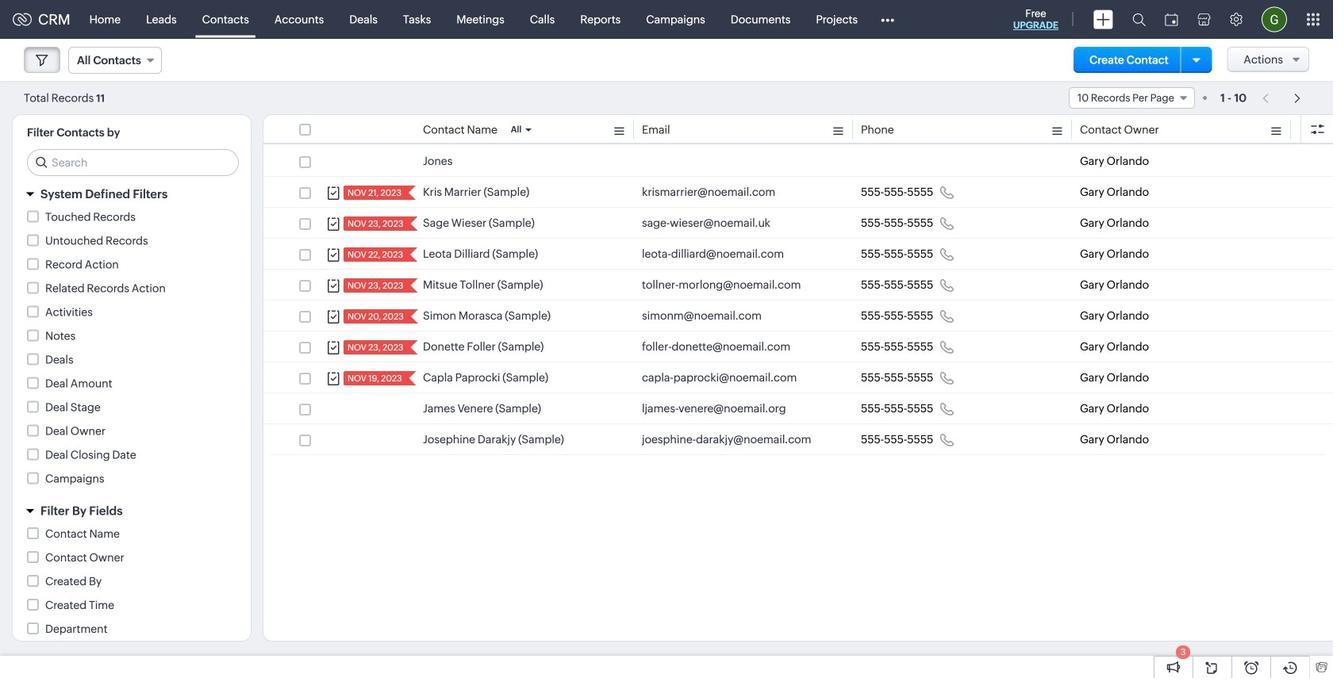 Task type: vqa. For each thing, say whether or not it's contained in the screenshot.
Deal
no



Task type: describe. For each thing, give the bounding box(es) containing it.
search image
[[1133, 13, 1147, 26]]

profile image
[[1263, 7, 1288, 32]]

create menu element
[[1085, 0, 1124, 39]]

search element
[[1124, 0, 1156, 39]]



Task type: locate. For each thing, give the bounding box(es) containing it.
profile element
[[1253, 0, 1297, 39]]

logo image
[[13, 13, 32, 26]]

Search text field
[[28, 150, 238, 175]]

Other Modules field
[[871, 7, 905, 32]]

row group
[[264, 146, 1334, 456]]

create menu image
[[1094, 10, 1114, 29]]

None field
[[68, 47, 162, 74], [1070, 87, 1196, 109], [68, 47, 162, 74], [1070, 87, 1196, 109]]

calendar image
[[1166, 13, 1179, 26]]



